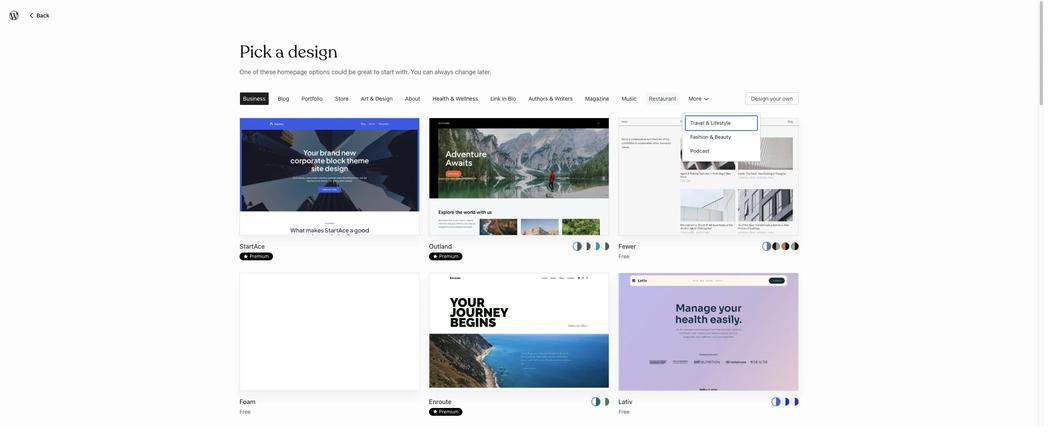 Task type: describe. For each thing, give the bounding box(es) containing it.
pick a design
[[240, 41, 338, 63]]

premium down startace in the left of the page
[[250, 254, 269, 259]]

fewer
[[619, 243, 637, 250]]

group containing travel & lifestyle
[[686, 116, 758, 158]]

bio
[[508, 95, 516, 102]]

beauty
[[715, 134, 732, 140]]

foam
[[240, 398, 256, 405]]

authors
[[529, 95, 548, 102]]

outland
[[429, 243, 452, 250]]

design inside 'button'
[[752, 95, 769, 102]]

store
[[335, 95, 349, 102]]

foam image
[[240, 273, 420, 391]]

art
[[361, 95, 369, 102]]

one of these homepage options could be great to start with. you can always change later.
[[240, 68, 492, 75]]

music
[[622, 95, 637, 102]]

design inside button
[[376, 95, 393, 102]]

magazine button
[[579, 89, 616, 108]]

back
[[37, 12, 49, 19]]

these
[[260, 68, 276, 75]]

your
[[771, 95, 782, 102]]

business
[[243, 95, 266, 102]]

premium button for outland
[[429, 253, 463, 261]]

fewer image
[[619, 118, 799, 285]]

restaurant button
[[643, 89, 683, 108]]

health
[[433, 95, 449, 102]]

art & design
[[361, 95, 393, 102]]

fashion & beauty button
[[686, 130, 758, 144]]

portfolio button
[[296, 89, 329, 108]]

lativ
[[619, 398, 633, 405]]

travel
[[691, 120, 705, 126]]

travel & lifestyle
[[691, 120, 731, 126]]

could
[[332, 68, 347, 75]]

link
[[491, 95, 501, 102]]

lativ image
[[619, 273, 799, 427]]

options
[[309, 68, 330, 75]]

fashion
[[691, 134, 709, 140]]

portfolio
[[302, 95, 323, 102]]

store button
[[329, 89, 355, 108]]

enroute
[[429, 398, 452, 405]]

premium for outland
[[440, 254, 459, 259]]

back button
[[28, 10, 49, 20]]

with.
[[396, 68, 409, 75]]

you
[[411, 68, 422, 75]]

startace
[[240, 243, 265, 250]]

magazine
[[586, 95, 610, 102]]

always
[[435, 68, 454, 75]]

premium for enroute
[[440, 409, 459, 415]]



Task type: vqa. For each thing, say whether or not it's contained in the screenshot.
My Profile image
no



Task type: locate. For each thing, give the bounding box(es) containing it.
outland image
[[430, 118, 609, 427]]

travel & lifestyle button
[[686, 116, 758, 130]]

restaurant
[[650, 95, 677, 102]]

1 horizontal spatial design
[[752, 95, 769, 102]]

podcast
[[691, 148, 710, 154]]

link in bio
[[491, 95, 516, 102]]

& right travel
[[706, 120, 710, 126]]

of
[[253, 68, 259, 75]]

& inside fashion & beauty button
[[710, 134, 714, 140]]

homepage
[[278, 68, 307, 75]]

a design
[[276, 41, 338, 63]]

free for fewer
[[619, 253, 630, 260]]

to
[[374, 68, 380, 75]]

fashion & beauty
[[691, 134, 732, 140]]

lifestyle
[[711, 120, 731, 126]]

health & wellness button
[[427, 89, 485, 108]]

wellness
[[456, 95, 478, 102]]

free
[[619, 253, 630, 260], [240, 408, 251, 415], [619, 408, 630, 415]]

design left your
[[752, 95, 769, 102]]

premium button down enroute
[[429, 408, 463, 416]]

& left writers
[[550, 95, 554, 102]]

& inside travel & lifestyle button
[[706, 120, 710, 126]]

& inside art & design button
[[370, 95, 374, 102]]

& for lifestyle
[[706, 120, 710, 126]]

design your own button
[[746, 92, 799, 105]]

free down the foam
[[240, 408, 251, 415]]

blog
[[278, 95, 289, 102]]

change later.
[[455, 68, 492, 75]]

business button
[[237, 89, 272, 108]]

can
[[423, 68, 433, 75]]

& inside health & wellness button
[[451, 95, 455, 102]]

startace image
[[240, 118, 420, 427]]

in
[[503, 95, 507, 102]]

& inside authors & writers button
[[550, 95, 554, 102]]

& right art
[[370, 95, 374, 102]]

premium button for enroute
[[429, 408, 463, 416]]

design your own
[[752, 95, 794, 102]]

& for design
[[370, 95, 374, 102]]

& for wellness
[[451, 95, 455, 102]]

premium down enroute
[[440, 409, 459, 415]]

about button
[[399, 89, 427, 108]]

art & design button
[[355, 89, 399, 108]]

premium down outland
[[440, 254, 459, 259]]

more button
[[683, 89, 718, 108]]

& right health
[[451, 95, 455, 102]]

great
[[358, 68, 372, 75]]

0 horizontal spatial design
[[376, 95, 393, 102]]

& for beauty
[[710, 134, 714, 140]]

authors & writers
[[529, 95, 573, 102]]

& for writers
[[550, 95, 554, 102]]

blog button
[[272, 89, 296, 108]]

premium button down outland
[[429, 253, 463, 261]]

group
[[686, 116, 758, 158]]

premium button down startace in the left of the page
[[240, 253, 273, 261]]

premium button
[[240, 253, 273, 261], [429, 253, 463, 261], [429, 408, 463, 416]]

& left the beauty on the right top of the page
[[710, 134, 714, 140]]

music button
[[616, 89, 643, 108]]

more
[[689, 95, 702, 102]]

link in bio button
[[485, 89, 523, 108]]

pick
[[240, 41, 272, 63]]

free for lativ
[[619, 408, 630, 415]]

foam free
[[240, 398, 256, 415]]

free inside foam free
[[240, 408, 251, 415]]

design right art
[[376, 95, 393, 102]]

one
[[240, 68, 251, 75]]

about
[[405, 95, 421, 102]]

podcast button
[[686, 144, 758, 158]]

enroute image
[[430, 273, 609, 427]]

free down lativ
[[619, 408, 630, 415]]

start
[[381, 68, 394, 75]]

authors & writers button
[[523, 89, 579, 108]]

&
[[370, 95, 374, 102], [451, 95, 455, 102], [550, 95, 554, 102], [706, 120, 710, 126], [710, 134, 714, 140]]

design
[[752, 95, 769, 102], [376, 95, 393, 102]]

writers
[[555, 95, 573, 102]]

own
[[783, 95, 794, 102]]

health & wellness
[[433, 95, 478, 102]]

free down "fewer"
[[619, 253, 630, 260]]

be
[[349, 68, 356, 75]]

premium
[[250, 254, 269, 259], [440, 254, 459, 259], [440, 409, 459, 415]]



